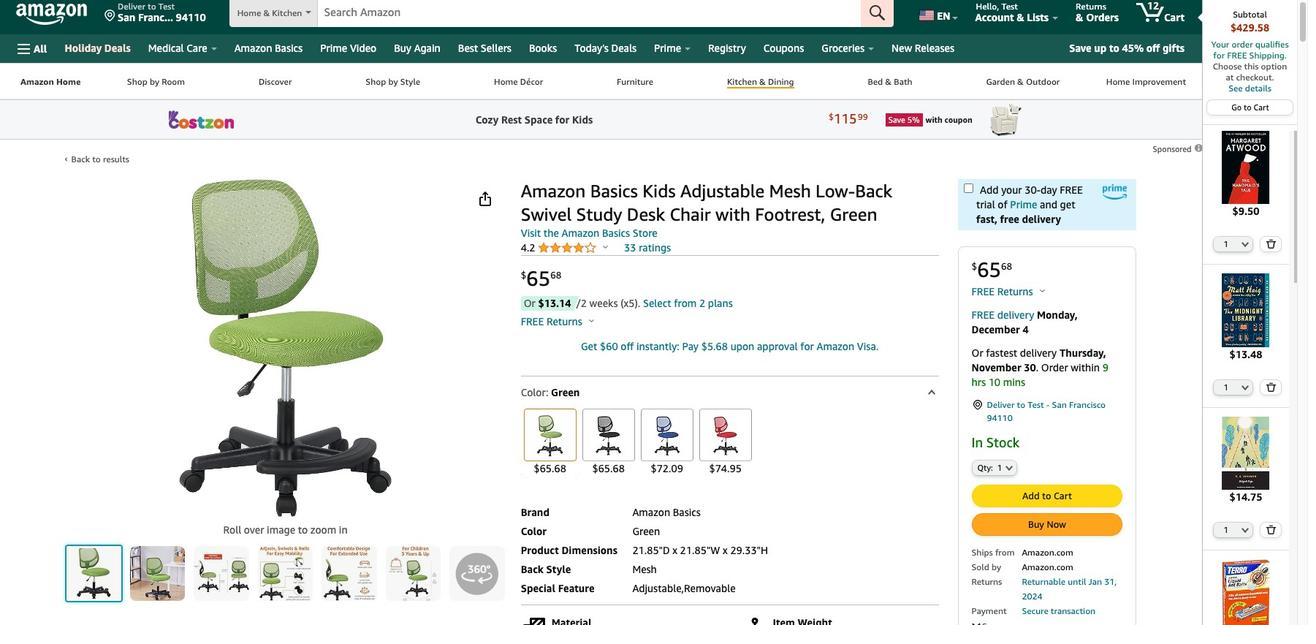 Task type: describe. For each thing, give the bounding box(es) containing it.
amazon image
[[16, 4, 87, 26]]

kitchen inside kitchen & dining link
[[727, 76, 757, 87]]

& for account
[[1017, 11, 1025, 23]]

your
[[1212, 39, 1230, 50]]

add to cart
[[1023, 490, 1072, 502]]

subtotal
[[1233, 9, 1267, 20]]

instantly:
[[637, 340, 680, 352]]

cart link
[[1130, 0, 1192, 31]]

home improvement link
[[1097, 64, 1196, 99]]

33
[[624, 241, 636, 254]]

delivery inside and get fast, free delivery
[[1022, 213, 1061, 225]]

amazon prime logo image
[[1103, 185, 1127, 200]]

sponsored link
[[1153, 142, 1204, 156]]

black image
[[585, 411, 632, 458]]

to left zoom
[[298, 523, 308, 535]]

amazon basics kids adjustable mesh low-back swivel study desk chair with footrest, green visit the amazon basics store
[[521, 181, 893, 239]]

results
[[103, 154, 129, 164]]

dropdown image for $13.48
[[1242, 384, 1250, 390]]

green image
[[527, 411, 574, 458]]

add for add to cart
[[1023, 490, 1040, 502]]

popover image inside free returns button
[[1040, 289, 1045, 292]]

monday,
[[1037, 308, 1078, 321]]

payment
[[972, 606, 1007, 617]]

$74.95
[[709, 462, 742, 474]]

returns inside amazon.com returns
[[972, 576, 1002, 587]]

0 horizontal spatial $ 65 68
[[521, 266, 562, 290]]

holiday
[[65, 42, 102, 54]]

.
[[1036, 361, 1039, 374]]

amazon.com inside amazon.com returns
[[1022, 562, 1074, 573]]

dining
[[768, 76, 794, 87]]

groceries link
[[813, 38, 883, 58]]

31,
[[1105, 576, 1117, 587]]

amazon down all button
[[20, 76, 54, 87]]

1 horizontal spatial cart
[[1164, 11, 1185, 23]]

kitchen & dining
[[727, 76, 794, 87]]

back inside the amazon basics kids adjustable mesh low-back swivel study desk chair with footrest, green visit the amazon basics store
[[855, 181, 893, 201]]

4.2 button
[[521, 241, 608, 255]]

releases
[[915, 42, 955, 54]]

amazon inside 'link'
[[234, 42, 272, 54]]

francisco
[[1069, 399, 1106, 410]]

free returns for bottommost free returns button
[[521, 315, 585, 327]]

new releases
[[892, 42, 955, 54]]

shop by room
[[127, 76, 185, 87]]

coupons
[[764, 42, 804, 54]]

feature
[[558, 582, 595, 594]]

study
[[576, 204, 623, 224]]

deliver to test san franc... 94110‌
[[118, 1, 206, 23]]

returns inside returns & orders
[[1076, 1, 1107, 12]]

buy for buy now
[[1028, 519, 1045, 530]]

amazon.com inside ships from amazon.com sold by
[[1022, 547, 1074, 558]]

account & lists
[[976, 11, 1049, 23]]

$60
[[600, 340, 618, 352]]

2024
[[1022, 591, 1043, 602]]

basics inside 'link'
[[275, 42, 303, 54]]

prime video link
[[311, 38, 385, 58]]

1 x from the left
[[673, 544, 678, 556]]

1 horizontal spatial free returns button
[[972, 284, 1045, 299]]

45%
[[1122, 42, 1144, 54]]

bed & bath link
[[831, 64, 950, 99]]

94110‌ inside deliver to test san franc... 94110‌
[[176, 11, 206, 23]]

image
[[267, 523, 295, 535]]

save up to 45% off gifts
[[1070, 42, 1185, 54]]

1 horizontal spatial 65
[[977, 257, 1001, 281]]

returns & orders
[[1076, 1, 1119, 23]]

zoom
[[311, 523, 336, 535]]

popover image inside 4.2 button
[[603, 245, 608, 249]]

shop for shop by style
[[366, 76, 386, 87]]

orders
[[1086, 11, 1119, 23]]

or $13.14 /2 weeks (x5). select from 2 plans
[[524, 297, 733, 309]]

stock
[[987, 434, 1020, 450]]

$72.09 submit
[[638, 406, 696, 478]]

navigation navigation
[[0, 0, 1298, 625]]

for inside your order qualifies for free shipping. choose this option at checkout. see details
[[1214, 50, 1225, 61]]

adjustable,removable
[[633, 582, 736, 594]]

1 horizontal spatial prime
[[654, 42, 681, 54]]

kitchen & dining link
[[690, 64, 831, 99]]

$65.68 submit for black image
[[579, 406, 638, 478]]

free returns for right free returns button
[[972, 285, 1036, 298]]

in
[[339, 523, 348, 535]]

0 horizontal spatial 68
[[551, 269, 562, 281]]

basics up 21.85"w
[[673, 506, 701, 518]]

2 x from the left
[[723, 544, 728, 556]]

subtotal $429.58
[[1231, 9, 1270, 34]]

1 horizontal spatial amazon basics
[[633, 506, 701, 518]]

visit the amazon basics store link
[[521, 227, 658, 239]]

0 horizontal spatial 65
[[527, 266, 551, 290]]

care
[[187, 42, 207, 54]]

to down 'mins' at right
[[1017, 399, 1026, 410]]

malgudi days (penguin classics) image
[[1210, 416, 1283, 490]]

amazon basics inside 'link'
[[234, 42, 303, 54]]

21.85"d
[[633, 544, 670, 556]]

basics up study at the left top of the page
[[590, 181, 638, 201]]

to right up
[[1110, 42, 1120, 54]]

popover image
[[589, 319, 594, 322]]

furniture
[[617, 76, 654, 87]]

account
[[976, 11, 1014, 23]]

buy now
[[1028, 519, 1067, 530]]

9
[[1103, 361, 1109, 374]]

shop for shop by room
[[127, 76, 148, 87]]

free delivery link
[[972, 308, 1035, 321]]

at
[[1226, 72, 1234, 83]]

home for home improvement
[[1107, 76, 1130, 87]]

basics up 33
[[602, 227, 630, 239]]

off inside save up to 45% off gifts link
[[1147, 42, 1160, 54]]

deals for today's deals
[[611, 42, 637, 54]]

home down holiday
[[56, 76, 81, 87]]

2 vertical spatial green
[[633, 525, 660, 537]]

$65.68 submit for green image
[[521, 406, 579, 478]]

get
[[581, 340, 598, 352]]

to inside ‹ back to results
[[92, 154, 101, 164]]

product dimensions
[[521, 544, 618, 556]]

medical care link
[[139, 38, 226, 58]]

or for or $13.14 /2 weeks (x5). select from 2 plans
[[524, 297, 536, 309]]

add your 30-day free trial of
[[977, 183, 1083, 211]]

en link
[[911, 0, 965, 31]]

to inside deliver to test san franc... 94110‌
[[148, 1, 156, 12]]

home décor link
[[457, 64, 580, 99]]

Add to Cart submit
[[973, 486, 1122, 507]]

extender expand image
[[972, 620, 980, 625]]

amazon basics link
[[226, 38, 311, 58]]

dropdown image for $14.75
[[1242, 527, 1250, 533]]

hrs
[[972, 376, 986, 388]]

shop by style
[[366, 76, 420, 87]]

1 horizontal spatial test
[[1002, 1, 1018, 12]]

10
[[989, 376, 1001, 388]]

in
[[972, 434, 983, 450]]

Home & Kitchen search field
[[229, 0, 894, 29]]

buy for buy again
[[394, 42, 412, 54]]

deals for holiday deals
[[104, 42, 131, 54]]

bed & bath
[[868, 76, 913, 87]]

upon
[[731, 340, 755, 352]]

with
[[716, 204, 751, 224]]

0 horizontal spatial $
[[521, 269, 527, 281]]

sponsored
[[1153, 144, 1194, 154]]

1 vertical spatial off
[[621, 340, 634, 352]]

registry
[[708, 42, 746, 54]]

décor
[[520, 76, 543, 87]]

home improvement
[[1107, 76, 1186, 87]]

thursday, november 30
[[972, 346, 1107, 374]]

0 horizontal spatial prime
[[320, 42, 347, 54]]

returns down the $13.14
[[547, 315, 582, 327]]

from inside ships from amazon.com sold by
[[996, 547, 1015, 558]]

amazon home link
[[11, 64, 90, 99]]

1 for $14.75
[[1224, 525, 1229, 534]]

today's deals link
[[566, 38, 645, 58]]

1 horizontal spatial prime link
[[1010, 198, 1038, 211]]

holiday deals
[[65, 42, 131, 54]]

& for garden
[[1018, 76, 1024, 87]]

free inside add your 30-day free trial of
[[1060, 183, 1083, 196]]

video
[[350, 42, 377, 54]]

amazon left the visa. at the bottom right of the page
[[817, 340, 855, 352]]

0 horizontal spatial mesh
[[633, 563, 657, 575]]

san inside deliver to test san franc... 94110‌
[[118, 11, 136, 23]]

by for style
[[388, 76, 398, 87]]

transaction
[[1051, 606, 1096, 617]]

december
[[972, 323, 1020, 336]]

9 hrs 10 mins
[[972, 361, 1109, 388]]

delete image for $14.75
[[1266, 525, 1277, 534]]

ships from amazon.com sold by
[[972, 547, 1074, 573]]

amazon up 4.2 button
[[562, 227, 600, 239]]

deliver for -
[[987, 399, 1015, 410]]

roll over image to zoom in
[[223, 523, 348, 535]]



Task type: vqa. For each thing, say whether or not it's contained in the screenshot.
jazz instrumental element on the bottom of the page
no



Task type: locate. For each thing, give the bounding box(es) containing it.
& inside returns & orders
[[1076, 11, 1084, 23]]

0 horizontal spatial back
[[71, 154, 90, 164]]

amazon basics up discover link
[[234, 42, 303, 54]]

your
[[1002, 183, 1022, 196]]

1 horizontal spatial buy
[[1028, 519, 1045, 530]]

2 horizontal spatial test
[[1028, 399, 1044, 410]]

3 dropdown image from the top
[[1242, 527, 1250, 533]]

2 amazon.com from the top
[[1022, 562, 1074, 573]]

free for free delivery link
[[972, 308, 995, 321]]

$ 65 68 up the $13.14
[[521, 266, 562, 290]]

fastest
[[986, 346, 1018, 359]]

& for returns
[[1076, 11, 1084, 23]]

delete image for $13.48
[[1266, 382, 1277, 392]]

test inside deliver to test san franc... 94110‌
[[158, 1, 175, 12]]

option
[[1261, 61, 1288, 72]]

1 vertical spatial from
[[996, 547, 1015, 558]]

1 horizontal spatial mesh
[[769, 181, 811, 201]]

deliver for san
[[118, 1, 145, 12]]

delete image up malgudi days (penguin classics) image at the bottom right
[[1266, 382, 1277, 392]]

0 horizontal spatial buy
[[394, 42, 412, 54]]

1 horizontal spatial off
[[1147, 42, 1160, 54]]

1 horizontal spatial style
[[547, 563, 571, 575]]

2 dropdown image from the top
[[1242, 384, 1250, 390]]

delete image for $9.50
[[1266, 239, 1277, 249]]

kitchen inside home & kitchen search box
[[272, 7, 302, 18]]

cart for add to cart
[[1054, 490, 1072, 502]]

buy left again on the left of the page
[[394, 42, 412, 54]]

new
[[892, 42, 912, 54]]

all
[[34, 42, 47, 54]]

secure
[[1022, 606, 1049, 617]]

home inside search box
[[237, 7, 261, 18]]

1 vertical spatial free returns button
[[521, 314, 594, 329]]

desk
[[627, 204, 665, 224]]

add up buy now
[[1023, 490, 1040, 502]]

0 horizontal spatial free returns button
[[521, 314, 594, 329]]

0 horizontal spatial style
[[400, 76, 420, 87]]

best
[[458, 42, 478, 54]]

mins
[[1003, 376, 1026, 388]]

amazon up 21.85"d
[[633, 506, 670, 518]]

over
[[244, 523, 264, 535]]

‹
[[65, 153, 68, 164]]

cart for go to cart
[[1254, 102, 1270, 112]]

popover image
[[603, 245, 608, 249], [1040, 289, 1045, 292]]

2 horizontal spatial cart
[[1254, 102, 1270, 112]]

discover
[[259, 76, 292, 87]]

2 shop from the left
[[366, 76, 386, 87]]

0 horizontal spatial or
[[524, 297, 536, 309]]

popover image down visit the amazon basics store link at the top of the page
[[603, 245, 608, 249]]

& for home
[[263, 7, 270, 18]]

0 vertical spatial free returns button
[[972, 284, 1045, 299]]

home up amazon basics 'link'
[[237, 7, 261, 18]]

deals right today's
[[611, 42, 637, 54]]

buy again link
[[385, 38, 449, 58]]

0 horizontal spatial free returns
[[521, 315, 585, 327]]

amazon.com
[[1022, 547, 1074, 558], [1022, 562, 1074, 573]]

0 vertical spatial 94110‌
[[176, 11, 206, 23]]

prime video
[[320, 42, 377, 54]]

outdoor
[[1026, 76, 1060, 87]]

1 horizontal spatial $ 65 68
[[972, 257, 1013, 281]]

1 for $13.48
[[1224, 382, 1229, 392]]

shop left the room
[[127, 76, 148, 87]]

the midnight library: a gma book club pick (a novel) image
[[1210, 274, 1283, 347]]

65 up free delivery
[[977, 257, 1001, 281]]

blue image
[[644, 411, 691, 458]]

1 vertical spatial prime link
[[1010, 198, 1038, 211]]

brand
[[521, 506, 550, 518]]

color: green
[[521, 386, 580, 398]]

from right ships
[[996, 547, 1015, 558]]

returns
[[1076, 1, 1107, 12], [998, 285, 1033, 298], [547, 315, 582, 327], [972, 576, 1002, 587]]

x left 29.33"h
[[723, 544, 728, 556]]

home down save up to 45% off gifts link
[[1107, 76, 1130, 87]]

back inside ‹ back to results
[[71, 154, 90, 164]]

amazon basics up 21.85"d
[[633, 506, 701, 518]]

(x5).
[[621, 297, 641, 309]]

1 vertical spatial buy
[[1028, 519, 1045, 530]]

0 vertical spatial prime link
[[645, 38, 700, 58]]

dimensions
[[562, 544, 618, 556]]

by
[[150, 76, 159, 87], [388, 76, 398, 87], [992, 562, 1002, 573]]

1 vertical spatial san
[[1052, 399, 1067, 410]]

0 horizontal spatial $65.68
[[534, 462, 566, 474]]

all button
[[11, 34, 54, 63]]

or up the november on the right bottom
[[972, 346, 984, 359]]

from left 2
[[674, 297, 697, 309]]

thursday,
[[1060, 346, 1107, 359]]

$429.58
[[1231, 21, 1270, 34]]

amazon.com returns
[[972, 562, 1074, 587]]

$65.68 down green image
[[534, 462, 566, 474]]

& left "lists"
[[1017, 11, 1025, 23]]

$65.68
[[534, 462, 566, 474], [592, 462, 625, 474]]

& for bed
[[885, 76, 892, 87]]

0 vertical spatial or
[[524, 297, 536, 309]]

qty:
[[978, 463, 993, 473]]

deliver inside deliver to test san franc... 94110‌
[[118, 1, 145, 12]]

2
[[700, 297, 706, 309]]

0 vertical spatial back
[[71, 154, 90, 164]]

returns down sold
[[972, 576, 1002, 587]]

prime
[[320, 42, 347, 54], [654, 42, 681, 54], [1010, 198, 1038, 211]]

0 horizontal spatial kitchen
[[272, 7, 302, 18]]

for left order
[[1214, 50, 1225, 61]]

1 horizontal spatial 94110‌
[[987, 412, 1013, 423]]

dropdown image down $13.48
[[1242, 384, 1250, 390]]

2 $65.68 from the left
[[592, 462, 625, 474]]

hello,
[[976, 1, 999, 12]]

0 vertical spatial deliver
[[118, 1, 145, 12]]

buy inside navigation navigation
[[394, 42, 412, 54]]

0 horizontal spatial deliver
[[118, 1, 145, 12]]

0 horizontal spatial deals
[[104, 42, 131, 54]]

again
[[414, 42, 441, 54]]

selected color is green. tap to collapse. element
[[521, 376, 939, 406]]

& inside search box
[[263, 7, 270, 18]]

delete image
[[1266, 239, 1277, 249], [1266, 382, 1277, 392], [1266, 525, 1277, 534]]

free returns up free delivery link
[[972, 285, 1036, 298]]

until
[[1068, 576, 1087, 587]]

94110‌ down the deliver to test -
[[987, 412, 1013, 423]]

0 vertical spatial amazon basics
[[234, 42, 303, 54]]

1 left dropdown image
[[998, 463, 1002, 473]]

2 vertical spatial dropdown image
[[1242, 527, 1250, 533]]

1 vertical spatial delete image
[[1266, 382, 1277, 392]]

1 vertical spatial green
[[551, 386, 580, 398]]

1 $65.68 from the left
[[534, 462, 566, 474]]

0 horizontal spatial from
[[674, 297, 697, 309]]

test left "-"
[[1028, 399, 1044, 410]]

free delivery
[[972, 308, 1035, 321]]

0 horizontal spatial popover image
[[603, 245, 608, 249]]

$9.50
[[1233, 205, 1260, 217]]

holiday deals link
[[56, 38, 139, 58]]

delivery up 4
[[998, 308, 1035, 321]]

prime up furniture link
[[654, 42, 681, 54]]

1 vertical spatial style
[[547, 563, 571, 575]]

for
[[1214, 50, 1225, 61], [801, 340, 814, 352]]

33 ratings link
[[624, 241, 671, 254]]

to up medical
[[148, 1, 156, 12]]

1 vertical spatial free returns
[[521, 315, 585, 327]]

improvement
[[1133, 76, 1186, 87]]

delete image up the midnight library: a gma book club pick (a novel) image
[[1266, 239, 1277, 249]]

buy left now
[[1028, 519, 1045, 530]]

1 horizontal spatial deals
[[611, 42, 637, 54]]

1 vertical spatial cart
[[1254, 102, 1270, 112]]

dropdown image down $14.75
[[1242, 527, 1250, 533]]

& up amazon basics 'link'
[[263, 7, 270, 18]]

shop down video
[[366, 76, 386, 87]]

& right garden
[[1018, 76, 1024, 87]]

lists
[[1027, 11, 1049, 23]]

red image
[[702, 411, 749, 458]]

$65.68 for green image
[[534, 462, 566, 474]]

1 horizontal spatial shop
[[366, 76, 386, 87]]

None checkbox
[[964, 183, 973, 193]]

0 horizontal spatial by
[[150, 76, 159, 87]]

off right $60
[[621, 340, 634, 352]]

1 horizontal spatial free returns
[[972, 285, 1036, 298]]

prime link up furniture link
[[645, 38, 700, 58]]

test for san
[[158, 1, 175, 12]]

plans
[[708, 297, 733, 309]]

the handmaid&#39;s tale image
[[1210, 131, 1283, 204]]

returns up up
[[1076, 1, 1107, 12]]

amazon up swivel
[[521, 181, 586, 201]]

mesh down 21.85"d
[[633, 563, 657, 575]]

or left the $13.14
[[524, 297, 536, 309]]

kitchen down registry link
[[727, 76, 757, 87]]

delete image up 'terro t300b liquid ant killer, 12 bait stations' 'image'
[[1266, 525, 1277, 534]]

$65.68 submit
[[521, 406, 579, 478], [579, 406, 638, 478]]

low-
[[816, 181, 855, 201]]

by inside ships from amazon.com sold by
[[992, 562, 1002, 573]]

33 ratings
[[624, 241, 671, 254]]

popover image up monday,
[[1040, 289, 1045, 292]]

1 deals from the left
[[104, 42, 131, 54]]

back style
[[521, 563, 571, 575]]

0 horizontal spatial 94110‌
[[176, 11, 206, 23]]

prime link
[[645, 38, 700, 58], [1010, 198, 1038, 211]]

free for bottommost free returns button
[[521, 315, 544, 327]]

free inside your order qualifies for free shipping. choose this option at checkout. see details
[[1228, 50, 1247, 61]]

amazon.com up "returnable"
[[1022, 562, 1074, 573]]

0 horizontal spatial shop
[[127, 76, 148, 87]]

dropdown image
[[1242, 241, 1250, 247], [1242, 384, 1250, 390], [1242, 527, 1250, 533]]

within
[[1071, 361, 1100, 374]]

0 vertical spatial popover image
[[603, 245, 608, 249]]

0 horizontal spatial add
[[980, 183, 999, 196]]

1 vertical spatial back
[[855, 181, 893, 201]]

books link
[[520, 38, 566, 58]]

leave feedback on sponsored ad element
[[1153, 144, 1204, 154]]

0 horizontal spatial for
[[801, 340, 814, 352]]

to left results
[[92, 154, 101, 164]]

0 vertical spatial style
[[400, 76, 420, 87]]

san inside "san francisco 94110‌"
[[1052, 399, 1067, 410]]

cart down details
[[1254, 102, 1270, 112]]

your order qualifies for free shipping. choose this option at checkout. see details
[[1212, 39, 1289, 94]]

0 vertical spatial kitchen
[[272, 7, 302, 18]]

mesh inside the amazon basics kids adjustable mesh low-back swivel study desk chair with footrest, green visit the amazon basics store
[[769, 181, 811, 201]]

0 vertical spatial free returns
[[972, 285, 1036, 298]]

by left the room
[[150, 76, 159, 87]]

2 horizontal spatial back
[[855, 181, 893, 201]]

amazon home
[[20, 76, 81, 87]]

0 vertical spatial amazon.com
[[1022, 547, 1074, 558]]

2 horizontal spatial green
[[830, 204, 878, 224]]

1 horizontal spatial $65.68
[[592, 462, 625, 474]]

$ down 'fast,'
[[972, 260, 977, 272]]

returns up free delivery link
[[998, 285, 1033, 298]]

$65.68 for black image
[[592, 462, 625, 474]]

94110‌ up care
[[176, 11, 206, 23]]

registry link
[[700, 38, 755, 58]]

kitchen up amazon basics 'link'
[[272, 7, 302, 18]]

secure transaction
[[1022, 606, 1096, 617]]

&
[[263, 7, 270, 18], [1017, 11, 1025, 23], [1076, 11, 1084, 23], [760, 76, 766, 87], [885, 76, 892, 87], [1018, 76, 1024, 87]]

2 vertical spatial cart
[[1054, 490, 1072, 502]]

amazon down home & kitchen
[[234, 42, 272, 54]]

1 $65.68 submit from the left
[[521, 406, 579, 478]]

home for home décor
[[494, 76, 518, 87]]

prime link down 30-
[[1010, 198, 1038, 211]]

1 horizontal spatial san
[[1052, 399, 1067, 410]]

& left orders
[[1076, 11, 1084, 23]]

san right "-"
[[1052, 399, 1067, 410]]

0 vertical spatial delivery
[[1022, 213, 1061, 225]]

1 vertical spatial popover image
[[1040, 289, 1045, 292]]

select from 2 plans link
[[643, 297, 733, 309]]

3 delete image from the top
[[1266, 525, 1277, 534]]

or for or fastest delivery
[[972, 346, 984, 359]]

cart up gifts
[[1164, 11, 1185, 23]]

94110‌ inside "san francisco 94110‌"
[[987, 412, 1013, 423]]

secure transaction button
[[1022, 604, 1096, 617]]

delivery down and
[[1022, 213, 1061, 225]]

1 vertical spatial 94110‌
[[987, 412, 1013, 423]]

Buy Now submit
[[973, 514, 1122, 535]]

1 horizontal spatial back
[[521, 563, 544, 575]]

best sellers link
[[449, 38, 520, 58]]

1 up the midnight library: a gma book club pick (a novel) image
[[1224, 239, 1229, 249]]

add for add your 30-day free trial of
[[980, 183, 999, 196]]

2 $65.68 submit from the left
[[579, 406, 638, 478]]

deliver up holiday deals
[[118, 1, 145, 12]]

1 vertical spatial mesh
[[633, 563, 657, 575]]

free returns
[[972, 285, 1036, 298], [521, 315, 585, 327]]

1 vertical spatial kitchen
[[727, 76, 757, 87]]

2 deals from the left
[[611, 42, 637, 54]]

2 vertical spatial delete image
[[1266, 525, 1277, 534]]

add inside add your 30-day free trial of
[[980, 183, 999, 196]]

free returns button down the $13.14
[[521, 314, 594, 329]]

0 horizontal spatial san
[[118, 11, 136, 23]]

green right color:
[[551, 386, 580, 398]]

1 vertical spatial dropdown image
[[1242, 384, 1250, 390]]

2 horizontal spatial prime
[[1010, 198, 1038, 211]]

Search Amazon text field
[[318, 0, 861, 26]]

65 up the $13.14
[[527, 266, 551, 290]]

to up buy now
[[1042, 490, 1052, 502]]

1 horizontal spatial $
[[972, 260, 977, 272]]

ratings
[[639, 241, 671, 254]]

test for -
[[1028, 399, 1044, 410]]

dropdown image
[[1006, 465, 1013, 471]]

basics
[[275, 42, 303, 54], [590, 181, 638, 201], [602, 227, 630, 239], [673, 506, 701, 518]]

off right 45%
[[1147, 42, 1160, 54]]

0 vertical spatial san
[[118, 11, 136, 23]]

green down low-
[[830, 204, 878, 224]]

2 delete image from the top
[[1266, 382, 1277, 392]]

see details link
[[1211, 83, 1290, 94]]

deals right holiday
[[104, 42, 131, 54]]

the
[[544, 227, 559, 239]]

footrest,
[[755, 204, 826, 224]]

0 vertical spatial dropdown image
[[1242, 241, 1250, 247]]

1 horizontal spatial x
[[723, 544, 728, 556]]

94110‌
[[176, 11, 206, 23], [987, 412, 1013, 423]]

pay
[[682, 340, 699, 352]]

to right go
[[1244, 102, 1252, 112]]

terro t300b liquid ant killer, 12 bait stations image
[[1210, 559, 1283, 625]]

1 vertical spatial or
[[972, 346, 984, 359]]

$ down 4.2
[[521, 269, 527, 281]]

by for room
[[150, 76, 159, 87]]

prime left video
[[320, 42, 347, 54]]

0 horizontal spatial amazon basics
[[234, 42, 303, 54]]

qty: 1
[[978, 463, 1002, 473]]

2 vertical spatial back
[[521, 563, 544, 575]]

68 up the $13.14
[[551, 269, 562, 281]]

21.85"w
[[680, 544, 720, 556]]

0 vertical spatial for
[[1214, 50, 1225, 61]]

color:
[[521, 386, 549, 398]]

san francisco 94110‌
[[987, 399, 1106, 423]]

1 amazon.com from the top
[[1022, 547, 1074, 558]]

basics up discover link
[[275, 42, 303, 54]]

0 horizontal spatial green
[[551, 386, 580, 398]]

1 horizontal spatial popover image
[[1040, 289, 1045, 292]]

save
[[1070, 42, 1092, 54]]

0 vertical spatial from
[[674, 297, 697, 309]]

1 dropdown image from the top
[[1242, 241, 1250, 247]]

1 horizontal spatial add
[[1023, 490, 1040, 502]]

checkout.
[[1237, 72, 1275, 83]]

2 vertical spatial delivery
[[1020, 346, 1057, 359]]

None submit
[[861, 0, 894, 27], [1261, 237, 1281, 252], [1261, 380, 1281, 394], [1261, 523, 1281, 537], [66, 546, 121, 601], [130, 546, 185, 601], [194, 546, 249, 601], [258, 546, 313, 601], [322, 546, 377, 601], [386, 546, 441, 601], [450, 546, 505, 601], [861, 0, 894, 27], [1261, 237, 1281, 252], [1261, 380, 1281, 394], [1261, 523, 1281, 537], [66, 546, 121, 601], [130, 546, 185, 601], [194, 546, 249, 601], [258, 546, 313, 601], [322, 546, 377, 601], [386, 546, 441, 601], [450, 546, 505, 601]]

0 vertical spatial mesh
[[769, 181, 811, 201]]

test right "hello,"
[[1002, 1, 1018, 12]]

1 horizontal spatial by
[[388, 76, 398, 87]]

by down buy again link at the left top of page
[[388, 76, 398, 87]]

garden & outdoor
[[986, 76, 1060, 87]]

order
[[1232, 39, 1253, 50]]

bed
[[868, 76, 883, 87]]

returnable until jan 31, 2024 payment
[[972, 576, 1117, 617]]

1 up 'terro t300b liquid ant killer, 12 bait stations' 'image'
[[1224, 525, 1229, 534]]

save up to 45% off gifts link
[[1064, 39, 1191, 58]]

shipping.
[[1250, 50, 1287, 61]]

home left décor
[[494, 76, 518, 87]]

$74.95 submit
[[696, 406, 755, 478]]

en
[[937, 10, 951, 22]]

1 shop from the left
[[127, 76, 148, 87]]

for right approval
[[801, 340, 814, 352]]

green inside the amazon basics kids adjustable mesh low-back swivel study desk chair with footrest, green visit the amazon basics store
[[830, 204, 878, 224]]

mesh
[[769, 181, 811, 201], [633, 563, 657, 575]]

deliver down 10
[[987, 399, 1015, 410]]

free returns button up free delivery link
[[972, 284, 1045, 299]]

shop by room link
[[90, 64, 222, 99]]

1
[[1224, 239, 1229, 249], [1224, 382, 1229, 392], [998, 463, 1002, 473], [1224, 525, 1229, 534]]

by right sold
[[992, 562, 1002, 573]]

1 vertical spatial delivery
[[998, 308, 1035, 321]]

home for home & kitchen
[[237, 7, 261, 18]]

dropdown image down $9.50
[[1242, 241, 1250, 247]]

special feature
[[521, 582, 595, 594]]

free returns down the $13.14
[[521, 315, 585, 327]]

style inside navigation navigation
[[400, 76, 420, 87]]

$72.09
[[651, 462, 683, 474]]

1 delete image from the top
[[1266, 239, 1277, 249]]

amazon.com down buy now submit
[[1022, 547, 1074, 558]]

style up special feature
[[547, 563, 571, 575]]

1 for $9.50
[[1224, 239, 1229, 249]]

in stock
[[972, 434, 1020, 450]]

amazon basics kids adjustable mesh low-back swivel study desk chair with footrest, green image
[[179, 179, 392, 517]]

68 down free
[[1001, 260, 1013, 272]]

chair
[[670, 204, 711, 224]]

$
[[972, 260, 977, 272], [521, 269, 527, 281]]

coupons link
[[755, 38, 813, 58]]

add up trial
[[980, 183, 999, 196]]

1 horizontal spatial or
[[972, 346, 984, 359]]

0 vertical spatial buy
[[394, 42, 412, 54]]

1 horizontal spatial from
[[996, 547, 1015, 558]]

green up 21.85"d
[[633, 525, 660, 537]]

& for kitchen
[[760, 76, 766, 87]]

cart up now
[[1054, 490, 1072, 502]]

style
[[400, 76, 420, 87], [547, 563, 571, 575]]

home & kitchen
[[237, 7, 302, 18]]

groceries
[[822, 42, 865, 54]]

dropdown image for $9.50
[[1242, 241, 1250, 247]]

x right 21.85"d
[[673, 544, 678, 556]]

test up medical
[[158, 1, 175, 12]]

1 up malgudi days (penguin classics) image at the bottom right
[[1224, 382, 1229, 392]]

style down buy again link at the left top of page
[[400, 76, 420, 87]]

get
[[1060, 198, 1076, 211]]

1 horizontal spatial 68
[[1001, 260, 1013, 272]]

free for right free returns button
[[972, 285, 995, 298]]



